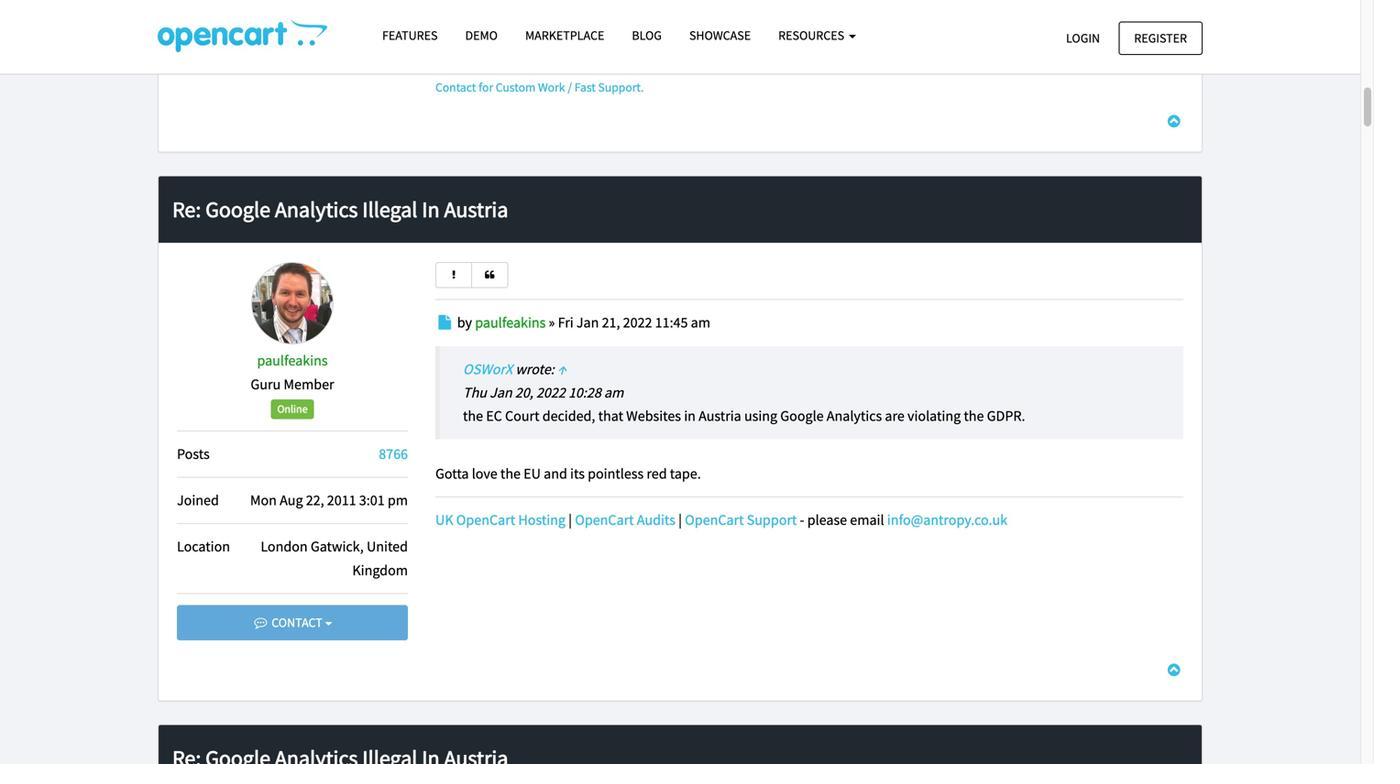 Task type: describe. For each thing, give the bounding box(es) containing it.
contact for custom work / fast support.
[[436, 79, 644, 95]]

gatwick,
[[311, 538, 364, 556]]

-
[[800, 511, 805, 530]]

↑
[[557, 360, 567, 379]]

using
[[745, 407, 778, 425]]

22,
[[306, 492, 324, 510]]

20,
[[515, 384, 533, 402]]

10:28
[[568, 384, 601, 402]]

jan for 20,
[[490, 384, 512, 402]]

illegal
[[362, 196, 418, 223]]

contact for custom work / fast support. link
[[436, 79, 644, 95]]

re: google analytics illegal in austria
[[172, 196, 508, 223]]

commenting o image
[[253, 617, 269, 629]]

london
[[261, 538, 308, 556]]

violating
[[908, 407, 961, 425]]

fast
[[575, 79, 596, 95]]

tape.
[[670, 465, 701, 483]]

2022 for 11:45
[[623, 314, 652, 332]]

email
[[850, 511, 884, 530]]

2 opencart from the left
[[575, 511, 634, 530]]

osworx link
[[463, 360, 513, 379]]

2022 for 10:28
[[536, 384, 566, 402]]

eu
[[524, 465, 541, 483]]

for
[[479, 79, 493, 95]]

2 horizontal spatial the
[[964, 407, 984, 425]]

please
[[808, 511, 847, 530]]

uk
[[436, 511, 454, 530]]

register
[[1135, 30, 1187, 46]]

thu
[[463, 384, 487, 402]]

1 horizontal spatial the
[[501, 465, 521, 483]]

london gatwick, united kingdom
[[261, 538, 408, 580]]

am for 11:45
[[691, 314, 711, 332]]

contact for contact
[[269, 615, 325, 631]]

features
[[382, 27, 438, 44]]

0 vertical spatial paulfeakins link
[[475, 314, 546, 332]]

post image
[[436, 316, 454, 330]]

paulfeakins inside paulfeakins guru member online
[[257, 352, 328, 370]]

re:
[[172, 196, 201, 223]]

pointless
[[588, 465, 644, 483]]

0 horizontal spatial the
[[463, 407, 483, 425]]

red
[[647, 465, 667, 483]]

mon
[[250, 492, 277, 510]]

ec
[[486, 407, 502, 425]]

blog
[[632, 27, 662, 44]]

support
[[747, 511, 797, 530]]

blog link
[[618, 19, 676, 51]]

love
[[472, 465, 498, 483]]

login link
[[1051, 22, 1116, 55]]

0 horizontal spatial austria
[[444, 196, 508, 223]]

21,
[[602, 314, 620, 332]]

1 opencart from the left
[[456, 511, 515, 530]]

austria inside osworx wrote: ↑ thu jan 20, 2022 10:28 am the ec court decided, that websites in austria using google analytics are violating the gdpr.
[[699, 407, 742, 425]]

8766 link
[[379, 445, 408, 464]]

websites
[[626, 407, 681, 425]]

resources link
[[765, 19, 870, 51]]

posts
[[177, 445, 210, 464]]

opencart audits link
[[575, 511, 676, 530]]

decided,
[[543, 407, 595, 425]]

login
[[1066, 30, 1100, 46]]

in
[[684, 407, 696, 425]]

gdpr.
[[987, 407, 1026, 425]]

demo link
[[452, 19, 512, 51]]

2011
[[327, 492, 356, 510]]

info@antropy.co.uk
[[887, 511, 1008, 530]]

member
[[284, 375, 334, 394]]

3 opencart from the left
[[685, 511, 744, 530]]

uk opencart hosting | opencart audits | opencart support - please email info@antropy.co.uk
[[436, 511, 1008, 530]]

osworx wrote: ↑ thu jan 20, 2022 10:28 am the ec court decided, that websites in austria using google analytics are violating the gdpr.
[[463, 360, 1026, 425]]

contact button
[[177, 606, 408, 641]]

↑ link
[[557, 360, 567, 379]]

info@antropy.co.uk link
[[887, 511, 1008, 530]]



Task type: locate. For each thing, give the bounding box(es) containing it.
contact for contact for custom work / fast support.
[[436, 79, 476, 95]]

online
[[277, 402, 308, 416]]

opencart down the pointless
[[575, 511, 634, 530]]

google
[[205, 196, 271, 223], [781, 407, 824, 425]]

united
[[367, 538, 408, 556]]

wrote:
[[516, 360, 555, 379]]

the left eu
[[501, 465, 521, 483]]

work
[[538, 79, 565, 95]]

3:01
[[359, 492, 385, 510]]

top image
[[1165, 114, 1184, 129]]

kingdom
[[352, 561, 408, 580]]

0 vertical spatial jan
[[577, 314, 599, 332]]

paulfeakins guru member online
[[251, 352, 334, 416]]

1 horizontal spatial 2022
[[623, 314, 652, 332]]

8766
[[379, 445, 408, 464]]

audits
[[637, 511, 676, 530]]

contact left for
[[436, 79, 476, 95]]

custom
[[496, 79, 536, 95]]

0 vertical spatial austria
[[444, 196, 508, 223]]

court
[[505, 407, 540, 425]]

0 vertical spatial google
[[205, 196, 271, 223]]

user avatar image
[[251, 262, 334, 345]]

0 horizontal spatial opencart
[[456, 511, 515, 530]]

report this post image
[[447, 270, 460, 280]]

2022 right 21,
[[623, 314, 652, 332]]

jan for 21,
[[577, 314, 599, 332]]

its
[[570, 465, 585, 483]]

in
[[422, 196, 440, 223]]

re: google analytics illegal in austria link
[[172, 196, 508, 223]]

uk opencart hosting link
[[436, 511, 566, 530]]

0 vertical spatial paulfeakins
[[475, 314, 546, 332]]

by
[[457, 314, 472, 332]]

pm
[[388, 492, 408, 510]]

| right "hosting"
[[569, 511, 572, 530]]

location
[[177, 538, 230, 556]]

1 | from the left
[[569, 511, 572, 530]]

support.
[[598, 79, 644, 95]]

austria
[[444, 196, 508, 223], [699, 407, 742, 425]]

opencart support link
[[685, 511, 797, 530]]

2 | from the left
[[679, 511, 682, 530]]

paulfeakins link up "member"
[[257, 352, 328, 370]]

0 vertical spatial am
[[691, 314, 711, 332]]

0 vertical spatial 2022
[[623, 314, 652, 332]]

0 horizontal spatial google
[[205, 196, 271, 223]]

1 horizontal spatial contact
[[436, 79, 476, 95]]

1 vertical spatial google
[[781, 407, 824, 425]]

1 horizontal spatial paulfeakins link
[[475, 314, 546, 332]]

1 vertical spatial 2022
[[536, 384, 566, 402]]

opencart right uk
[[456, 511, 515, 530]]

that
[[598, 407, 624, 425]]

opencart down tape.
[[685, 511, 744, 530]]

are
[[885, 407, 905, 425]]

paulfeakins link left '»' at the top left
[[475, 314, 546, 332]]

1 horizontal spatial paulfeakins
[[475, 314, 546, 332]]

1 vertical spatial contact
[[269, 615, 325, 631]]

resources
[[779, 27, 847, 44]]

1 vertical spatial am
[[604, 384, 624, 402]]

/
[[568, 79, 572, 95]]

analytics left illegal
[[275, 196, 358, 223]]

am
[[691, 314, 711, 332], [604, 384, 624, 402]]

0 vertical spatial contact
[[436, 79, 476, 95]]

gotta
[[436, 465, 469, 483]]

austria right 'in'
[[699, 407, 742, 425]]

demo
[[465, 27, 498, 44]]

contact inside dropdown button
[[269, 615, 325, 631]]

jan inside osworx wrote: ↑ thu jan 20, 2022 10:28 am the ec court decided, that websites in austria using google analytics are violating the gdpr.
[[490, 384, 512, 402]]

| right audits on the bottom left of the page
[[679, 511, 682, 530]]

the left ec
[[463, 407, 483, 425]]

mon aug 22, 2011 3:01 pm
[[250, 492, 408, 510]]

1 vertical spatial austria
[[699, 407, 742, 425]]

1 vertical spatial paulfeakins
[[257, 352, 328, 370]]

register link
[[1119, 22, 1203, 55]]

guru
[[251, 375, 281, 394]]

jan right fri
[[577, 314, 599, 332]]

1 horizontal spatial google
[[781, 407, 824, 425]]

marketplace
[[525, 27, 605, 44]]

fri
[[558, 314, 574, 332]]

by paulfeakins » fri jan 21, 2022 11:45 am
[[457, 314, 711, 332]]

jan
[[577, 314, 599, 332], [490, 384, 512, 402]]

0 horizontal spatial paulfeakins link
[[257, 352, 328, 370]]

marketplace link
[[512, 19, 618, 51]]

analytics inside osworx wrote: ↑ thu jan 20, 2022 10:28 am the ec court decided, that websites in austria using google analytics are violating the gdpr.
[[827, 407, 882, 425]]

and
[[544, 465, 567, 483]]

osworx
[[463, 360, 513, 379]]

am inside osworx wrote: ↑ thu jan 20, 2022 10:28 am the ec court decided, that websites in austria using google analytics are violating the gdpr.
[[604, 384, 624, 402]]

top image
[[1165, 663, 1184, 678]]

paulfeakins left '»' at the top left
[[475, 314, 546, 332]]

google right using
[[781, 407, 824, 425]]

11:45
[[655, 314, 688, 332]]

showcase link
[[676, 19, 765, 51]]

am up that
[[604, 384, 624, 402]]

1 vertical spatial paulfeakins link
[[257, 352, 328, 370]]

joined
[[177, 492, 219, 510]]

0 horizontal spatial paulfeakins
[[257, 352, 328, 370]]

paulfeakins link
[[475, 314, 546, 332], [257, 352, 328, 370]]

the left gdpr.
[[964, 407, 984, 425]]

1 vertical spatial analytics
[[827, 407, 882, 425]]

1 horizontal spatial austria
[[699, 407, 742, 425]]

features link
[[369, 19, 452, 51]]

0 horizontal spatial 2022
[[536, 384, 566, 402]]

gotta love the eu and its pointless red tape.
[[436, 465, 701, 483]]

0 horizontal spatial jan
[[490, 384, 512, 402]]

google inside osworx wrote: ↑ thu jan 20, 2022 10:28 am the ec court decided, that websites in austria using google analytics are violating the gdpr.
[[781, 407, 824, 425]]

contact down london gatwick, united kingdom
[[269, 615, 325, 631]]

the
[[463, 407, 483, 425], [964, 407, 984, 425], [501, 465, 521, 483]]

0 horizontal spatial |
[[569, 511, 572, 530]]

am right the 11:45
[[691, 314, 711, 332]]

jan left 20,
[[490, 384, 512, 402]]

austria right in
[[444, 196, 508, 223]]

1 horizontal spatial am
[[691, 314, 711, 332]]

reply with quote image
[[483, 270, 496, 280]]

1 horizontal spatial analytics
[[827, 407, 882, 425]]

1 vertical spatial jan
[[490, 384, 512, 402]]

paulfeakins up "member"
[[257, 352, 328, 370]]

|
[[569, 511, 572, 530], [679, 511, 682, 530]]

1 horizontal spatial opencart
[[575, 511, 634, 530]]

paulfeakins
[[475, 314, 546, 332], [257, 352, 328, 370]]

showcase
[[690, 27, 751, 44]]

analytics
[[275, 196, 358, 223], [827, 407, 882, 425]]

hosting
[[518, 511, 566, 530]]

2022 down ↑ link
[[536, 384, 566, 402]]

0 vertical spatial analytics
[[275, 196, 358, 223]]

0 horizontal spatial contact
[[269, 615, 325, 631]]

0 horizontal spatial analytics
[[275, 196, 358, 223]]

am for 10:28
[[604, 384, 624, 402]]

2 horizontal spatial opencart
[[685, 511, 744, 530]]

google right re:
[[205, 196, 271, 223]]

aug
[[280, 492, 303, 510]]

1 horizontal spatial |
[[679, 511, 682, 530]]

0 horizontal spatial am
[[604, 384, 624, 402]]

analytics left the are
[[827, 407, 882, 425]]

2022 inside osworx wrote: ↑ thu jan 20, 2022 10:28 am the ec court decided, that websites in austria using google analytics are violating the gdpr.
[[536, 384, 566, 402]]

opencart
[[456, 511, 515, 530], [575, 511, 634, 530], [685, 511, 744, 530]]

»
[[549, 314, 555, 332]]

1 horizontal spatial jan
[[577, 314, 599, 332]]



Task type: vqa. For each thing, say whether or not it's contained in the screenshot.
wrote:
yes



